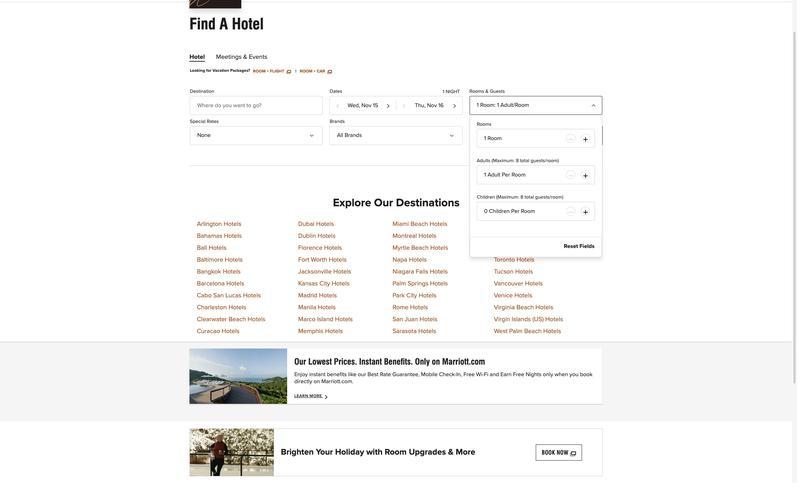 Task type: vqa. For each thing, say whether or not it's contained in the screenshot.
CURRENT
no



Task type: locate. For each thing, give the bounding box(es) containing it.
1 horizontal spatial city
[[407, 293, 417, 299]]

earn
[[501, 372, 512, 378]]

florence hotels link
[[299, 245, 342, 251]]

1 right ":"
[[498, 102, 499, 108]]

none link
[[190, 126, 323, 145]]

next check-out dates image
[[453, 101, 457, 111]]

brands up "all"
[[330, 119, 345, 124]]

san juan hotels link
[[393, 317, 438, 323]]

montreal hotels link
[[393, 233, 437, 240]]

1 vertical spatial opens in a new browser window. image
[[571, 450, 577, 456]]

0 vertical spatial &
[[243, 54, 247, 60]]

1 horizontal spatial 1
[[477, 102, 479, 108]]

bahamas hotels link
[[197, 233, 242, 240]]

0 vertical spatial hotel
[[232, 15, 264, 33]]

best
[[368, 372, 379, 378]]

1 vertical spatial more
[[456, 448, 476, 457]]

islands
[[512, 317, 531, 323]]

0 vertical spatial trigger image
[[591, 101, 597, 106]]

0 horizontal spatial +
[[267, 69, 269, 74]]

opens in a new browser window. image inside room + flight link
[[287, 69, 291, 74]]

beach for miami
[[411, 221, 428, 228]]

sydney hotels link
[[494, 233, 534, 240]]

free right earn
[[514, 372, 525, 378]]

0 horizontal spatial &
[[243, 54, 247, 60]]

directly
[[295, 379, 313, 385]]

niagara falls hotels
[[393, 269, 448, 275]]

1 vertical spatial hotel
[[190, 54, 205, 60]]

1 horizontal spatial &
[[449, 448, 454, 457]]

0 vertical spatial our
[[374, 198, 394, 209]]

hotel right a
[[232, 15, 264, 33]]

enjoy instant benefits like our best rate guarantee, mobile check-in, free wi-fi and earn free nights only when you book directly on marriott.com.
[[295, 372, 593, 385]]

free right the in,
[[464, 372, 475, 378]]

0 horizontal spatial 8
[[516, 158, 519, 163]]

miami beach hotels link
[[393, 221, 448, 228]]

1 horizontal spatial san
[[393, 317, 403, 323]]

0 vertical spatial 8
[[516, 158, 519, 163]]

find
[[190, 15, 216, 33], [556, 132, 567, 139]]

room + car
[[300, 69, 327, 74]]

marriott.com.
[[322, 379, 354, 385]]

1 + from the left
[[267, 69, 269, 74]]

our lowest prices.  instant benefits.  only on marriott.com
[[295, 357, 486, 367]]

find a hotel
[[190, 15, 264, 33]]

& left 'events'
[[243, 54, 247, 60]]

montreal hotels
[[393, 233, 437, 240]]

opens in a new browser window. image for book now link
[[571, 450, 577, 456]]

on down instant
[[314, 379, 320, 385]]

1 vertical spatial san
[[393, 317, 403, 323]]

1 horizontal spatial hotel
[[232, 15, 264, 33]]

fi
[[485, 372, 489, 378]]

rooms for rooms
[[477, 122, 492, 127]]

None text field
[[477, 165, 596, 184]]

+
[[267, 69, 269, 74], [314, 69, 316, 74]]

0 vertical spatial guests/room)
[[531, 158, 559, 163]]

1 horizontal spatial opens in a new browser window. image
[[571, 450, 577, 456]]

venice hotels link
[[494, 293, 533, 299]]

arlington
[[197, 221, 222, 228]]

hotel up looking
[[190, 54, 205, 60]]

None text field
[[477, 129, 596, 148], [477, 202, 596, 221], [477, 129, 596, 148], [477, 202, 596, 221]]

virginia beach hotels
[[494, 305, 554, 311]]

1 vertical spatial rooms
[[477, 122, 492, 127]]

1 vertical spatial 8
[[521, 195, 524, 200]]

trigger image inside the all brands link
[[451, 131, 457, 136]]

beach down montreal hotels link
[[412, 245, 429, 251]]

0 vertical spatial find
[[190, 15, 216, 33]]

woman with ice skates sipping hot cocoa looking at lights on ice rink image
[[190, 429, 274, 477]]

1 horizontal spatial +
[[314, 69, 316, 74]]

opens in a new browser window. image
[[287, 69, 291, 74], [571, 450, 577, 456]]

none
[[197, 132, 211, 138]]

:
[[495, 102, 496, 108]]

fields
[[580, 244, 595, 249]]

jacksonville hotels
[[299, 269, 352, 275]]

san
[[214, 293, 224, 299], [393, 317, 403, 323]]

0 vertical spatial city
[[320, 281, 330, 287]]

1 horizontal spatial on
[[432, 357, 440, 367]]

island
[[317, 317, 334, 323]]

marco island hotels link
[[299, 317, 353, 323]]

0 vertical spatial on
[[432, 357, 440, 367]]

opens in a new browser window. image left |
[[287, 69, 291, 74]]

venice
[[494, 293, 513, 299]]

1 vertical spatial city
[[407, 293, 417, 299]]

1 vertical spatial on
[[314, 379, 320, 385]]

0 horizontal spatial san
[[214, 293, 224, 299]]

all brands link
[[330, 126, 463, 145]]

& right upgrades
[[449, 448, 454, 457]]

find for find hotels
[[556, 132, 567, 139]]

find inside find hotels button
[[556, 132, 567, 139]]

Destination text field
[[190, 96, 323, 115]]

rooms & guests
[[470, 89, 505, 94]]

curacao
[[197, 329, 220, 335]]

fort
[[299, 257, 310, 263]]

sydney
[[494, 233, 515, 240]]

jacksonville hotels link
[[299, 269, 352, 275]]

memphis hotels
[[299, 329, 343, 335]]

2 free from the left
[[514, 372, 525, 378]]

1 horizontal spatial find
[[556, 132, 567, 139]]

Check-in text field
[[330, 96, 396, 115]]

0 horizontal spatial on
[[314, 379, 320, 385]]

1 vertical spatial find
[[556, 132, 567, 139]]

guests/room)
[[531, 158, 559, 163], [536, 195, 564, 200]]

room right |
[[300, 69, 313, 74]]

park city hotels
[[393, 293, 437, 299]]

(maximum: right children
[[497, 195, 520, 200]]

tucson
[[494, 269, 514, 275]]

1 vertical spatial total
[[525, 195, 534, 200]]

(maximum: for adults
[[492, 158, 515, 163]]

0 vertical spatial more
[[310, 395, 322, 399]]

0 horizontal spatial our
[[295, 357, 306, 367]]

opens in a new browser window. image for room + flight link
[[287, 69, 291, 74]]

1 horizontal spatial 8
[[521, 195, 524, 200]]

+ left car
[[314, 69, 316, 74]]

1 vertical spatial (maximum:
[[497, 195, 520, 200]]

niagara
[[393, 269, 415, 275]]

rooms for rooms & guests
[[470, 89, 485, 94]]

instant
[[359, 357, 382, 367]]

room down rooms & guests
[[481, 102, 495, 108]]

0 horizontal spatial find
[[190, 15, 216, 33]]

2 horizontal spatial 1
[[498, 102, 499, 108]]

city up rome hotels
[[407, 293, 417, 299]]

1 vertical spatial &
[[486, 89, 489, 94]]

0 vertical spatial (maximum:
[[492, 158, 515, 163]]

0 vertical spatial rooms
[[470, 89, 485, 94]]

palm down islands
[[510, 329, 523, 335]]

marco island hotels
[[299, 317, 353, 323]]

upgrades
[[409, 448, 446, 457]]

beach up virgin islands (us) hotels link
[[517, 305, 534, 311]]

guarantee,
[[393, 372, 420, 378]]

car
[[317, 69, 326, 74]]

& for rooms
[[486, 89, 489, 94]]

cabo san lucas hotels link
[[197, 293, 261, 299]]

on right the only
[[432, 357, 440, 367]]

benefits
[[327, 372, 347, 378]]

kansas
[[299, 281, 318, 287]]

brands right "all"
[[345, 132, 362, 138]]

0 horizontal spatial city
[[320, 281, 330, 287]]

miami
[[393, 221, 409, 228]]

&
[[243, 54, 247, 60], [486, 89, 489, 94], [449, 448, 454, 457]]

opens in a new browser window. image right now
[[571, 450, 577, 456]]

charleston hotels link
[[197, 305, 247, 311]]

hotels inside find hotels button
[[569, 132, 588, 139]]

city for park
[[407, 293, 417, 299]]

park city hotels link
[[393, 293, 437, 299]]

palm up park
[[393, 281, 406, 287]]

1 horizontal spatial palm
[[510, 329, 523, 335]]

2 + from the left
[[314, 69, 316, 74]]

special
[[190, 119, 206, 124]]

0 vertical spatial total
[[521, 158, 530, 163]]

2 horizontal spatial &
[[486, 89, 489, 94]]

trigger image
[[591, 101, 597, 106], [451, 131, 457, 136]]

1 down rooms & guests
[[477, 102, 479, 108]]

0 horizontal spatial palm
[[393, 281, 406, 287]]

bali hotels link
[[197, 245, 227, 251]]

san down barcelona hotels
[[214, 293, 224, 299]]

room + flight
[[253, 69, 286, 74]]

(maximum: right adults
[[492, 158, 515, 163]]

1 left night
[[443, 89, 445, 94]]

0 vertical spatial opens in a new browser window. image
[[287, 69, 291, 74]]

1 horizontal spatial our
[[374, 198, 394, 209]]

children
[[477, 195, 495, 200]]

packages?
[[230, 69, 250, 73]]

juan
[[405, 317, 418, 323]]

falls
[[416, 269, 429, 275]]

0 horizontal spatial free
[[464, 372, 475, 378]]

1 horizontal spatial free
[[514, 372, 525, 378]]

& left guests in the right of the page
[[486, 89, 489, 94]]

miami beach hotels
[[393, 221, 448, 228]]

rooms up use
[[477, 122, 492, 127]]

0 horizontal spatial trigger image
[[451, 131, 457, 136]]

find for find a hotel
[[190, 15, 216, 33]]

city for kansas
[[320, 281, 330, 287]]

toronto hotels
[[494, 257, 535, 263]]

+ left flight
[[267, 69, 269, 74]]

reset fields
[[564, 244, 595, 249]]

marco
[[299, 317, 316, 323]]

0 horizontal spatial 1
[[443, 89, 445, 94]]

on inside enjoy instant benefits like our best rate guarantee, mobile check-in, free wi-fi and earn free nights only when you book directly on marriott.com.
[[314, 379, 320, 385]]

beach up montreal hotels link
[[411, 221, 428, 228]]

1 vertical spatial trigger image
[[451, 131, 457, 136]]

city down jacksonville hotels
[[320, 281, 330, 287]]

2 vertical spatial &
[[449, 448, 454, 457]]

& for meetings
[[243, 54, 247, 60]]

barcelona
[[197, 281, 225, 287]]

book now link
[[536, 445, 582, 461]]

west palm beach hotels
[[494, 329, 562, 335]]

arlington hotels link
[[197, 221, 242, 228]]

beach down charleston hotels
[[229, 317, 246, 323]]

1 horizontal spatial trigger image
[[591, 101, 597, 106]]

1 vertical spatial guests/room)
[[536, 195, 564, 200]]

0 horizontal spatial opens in a new browser window. image
[[287, 69, 291, 74]]

our up enjoy
[[295, 357, 306, 367]]

san down rome
[[393, 317, 403, 323]]

myrtle beach hotels
[[393, 245, 449, 251]]

fort worth hotels link
[[299, 257, 347, 263]]

rome
[[393, 305, 409, 311]]

rooms left guests in the right of the page
[[470, 89, 485, 94]]

our up miami
[[374, 198, 394, 209]]

dubai
[[299, 221, 315, 228]]

opens in a new browser window. image inside book now link
[[571, 450, 577, 456]]

destinations
[[396, 198, 460, 209]]

0 vertical spatial san
[[214, 293, 224, 299]]

now
[[557, 450, 569, 456]]



Task type: describe. For each thing, give the bounding box(es) containing it.
0 vertical spatial palm
[[393, 281, 406, 287]]

1 vertical spatial our
[[295, 357, 306, 367]]

lowest
[[309, 357, 332, 367]]

virginia
[[494, 305, 515, 311]]

1 horizontal spatial more
[[456, 448, 476, 457]]

0 vertical spatial brands
[[330, 119, 345, 124]]

montreal
[[393, 233, 417, 240]]

west palm beach hotels link
[[494, 329, 562, 335]]

with
[[367, 448, 383, 457]]

tucson hotels
[[494, 269, 534, 275]]

8 for adults
[[516, 158, 519, 163]]

charleston hotels
[[197, 305, 247, 311]]

check-
[[440, 372, 457, 378]]

Check-out text field
[[397, 96, 463, 115]]

manila hotels link
[[299, 305, 336, 311]]

benefits.
[[384, 357, 413, 367]]

explore our destinations
[[333, 198, 460, 209]]

+ for car
[[314, 69, 316, 74]]

rate
[[380, 372, 391, 378]]

total for adults (maximum: 8 total guests/room)
[[521, 158, 530, 163]]

a
[[220, 15, 228, 33]]

(maximum: for children
[[497, 195, 520, 200]]

toronto
[[494, 257, 516, 263]]

memphis
[[299, 329, 324, 335]]

dublin hotels link
[[299, 233, 336, 240]]

trigger image
[[311, 131, 317, 136]]

1 room : 1 adult /room
[[477, 102, 530, 108]]

sarasota
[[393, 329, 417, 335]]

looking
[[190, 69, 205, 73]]

virgin
[[494, 317, 511, 323]]

0 horizontal spatial more
[[310, 395, 322, 399]]

baltimore
[[197, 257, 223, 263]]

1 free from the left
[[464, 372, 475, 378]]

rome hotels link
[[393, 305, 428, 311]]

bahamas hotels
[[197, 233, 242, 240]]

/
[[505, 135, 507, 139]]

napa hotels
[[393, 257, 427, 263]]

bangkok
[[197, 269, 221, 275]]

wi-
[[477, 372, 485, 378]]

florence
[[299, 245, 323, 251]]

events
[[249, 54, 268, 60]]

sydney hotels
[[494, 233, 534, 240]]

destination
[[190, 89, 214, 94]]

clearwater beach hotels
[[197, 317, 266, 323]]

trigger image for brands
[[451, 131, 457, 136]]

bali hotels
[[197, 245, 227, 251]]

trigger image for rooms & guests
[[591, 101, 597, 106]]

all
[[337, 132, 344, 138]]

children (maximum: 8 total guests/room)
[[477, 195, 564, 200]]

1 for 1 night
[[443, 89, 445, 94]]

bahamas
[[197, 233, 223, 240]]

beach down virgin islands (us) hotels
[[525, 329, 542, 335]]

san juan hotels
[[393, 317, 438, 323]]

in,
[[457, 372, 462, 378]]

all brands
[[337, 132, 362, 138]]

napa hotels link
[[393, 257, 427, 263]]

room + flight link
[[253, 69, 291, 74]]

8 for children
[[521, 195, 524, 200]]

baltimore hotels link
[[197, 257, 243, 263]]

enjoy
[[295, 372, 308, 378]]

manila
[[299, 305, 317, 311]]

sarasota hotels link
[[393, 329, 437, 335]]

barcelona hotels
[[197, 281, 244, 287]]

beach for clearwater
[[229, 317, 246, 323]]

adults (maximum: 8 total guests/room)
[[477, 158, 559, 163]]

1 vertical spatial brands
[[345, 132, 362, 138]]

sarasota hotels
[[393, 329, 437, 335]]

tucson hotels link
[[494, 269, 534, 275]]

beach for myrtle
[[412, 245, 429, 251]]

dubai hotels
[[299, 221, 334, 228]]

room right with
[[385, 448, 407, 457]]

nights
[[526, 372, 542, 378]]

west
[[494, 329, 508, 335]]

your
[[316, 448, 333, 457]]

when
[[555, 372, 569, 378]]

meetings & events link
[[216, 54, 268, 63]]

virgin islands (us) hotels
[[494, 317, 564, 323]]

learn more link
[[295, 394, 330, 400]]

book
[[581, 372, 593, 378]]

beach for virginia
[[517, 305, 534, 311]]

jacksonville
[[299, 269, 332, 275]]

clearwater beach hotels link
[[197, 317, 266, 323]]

kansas city hotels
[[299, 281, 350, 287]]

hotel link
[[190, 54, 205, 63]]

reset
[[564, 244, 579, 249]]

book
[[542, 450, 556, 456]]

room down 'events'
[[253, 69, 266, 74]]

park
[[393, 293, 405, 299]]

awards
[[508, 135, 524, 139]]

worth
[[311, 257, 328, 263]]

next check-in dates image
[[387, 101, 391, 111]]

1 for 1 room : 1 adult /room
[[477, 102, 479, 108]]

arlington hotels
[[197, 221, 242, 228]]

bangkok hotels
[[197, 269, 241, 275]]

opens in a new browser window. image
[[328, 69, 332, 74]]

dublin hotels
[[299, 233, 336, 240]]

toronto hotels link
[[494, 257, 535, 263]]

myrtle beach hotels link
[[393, 245, 449, 251]]

+ for flight
[[267, 69, 269, 74]]

flight
[[270, 69, 285, 74]]

vancouver hotels
[[494, 281, 543, 287]]

dates
[[330, 89, 343, 94]]

total for children (maximum: 8 total guests/room)
[[525, 195, 534, 200]]

virginia beach hotels link
[[494, 305, 554, 311]]

kansas city hotels link
[[299, 281, 350, 287]]

book direct image
[[190, 349, 288, 404]]

0 horizontal spatial hotel
[[190, 54, 205, 60]]

dublin
[[299, 233, 316, 240]]

1 vertical spatial palm
[[510, 329, 523, 335]]

only
[[543, 372, 554, 378]]

book now
[[542, 450, 569, 456]]

arrow right image
[[324, 394, 330, 400]]

guests/room) for children (maximum: 8 total guests/room)
[[536, 195, 564, 200]]

guests/room) for adults (maximum: 8 total guests/room)
[[531, 158, 559, 163]]



